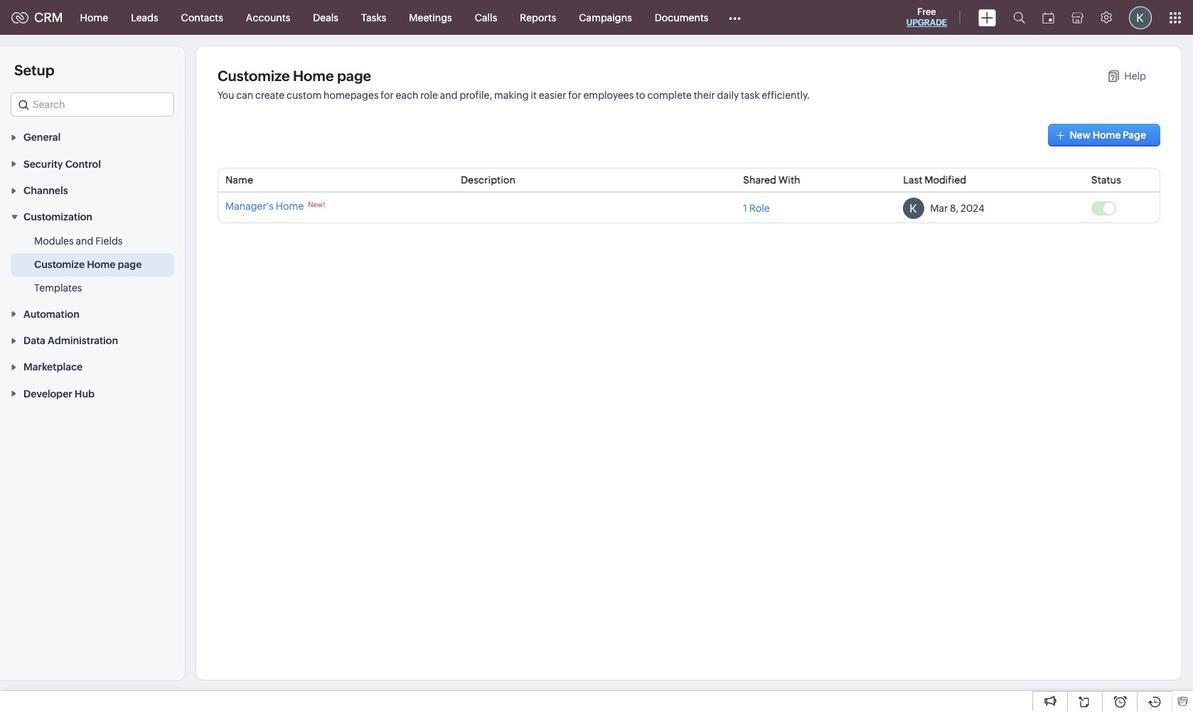 Task type: locate. For each thing, give the bounding box(es) containing it.
calls
[[475, 12, 498, 23]]

1 horizontal spatial customize
[[218, 68, 290, 84]]

to
[[636, 90, 646, 101]]

home
[[80, 12, 108, 23], [293, 68, 334, 84], [1093, 129, 1122, 141], [276, 201, 304, 212], [87, 259, 116, 271]]

new!
[[308, 201, 326, 208]]

task
[[741, 90, 760, 101]]

each
[[396, 90, 419, 101]]

and
[[440, 90, 458, 101], [76, 236, 93, 247]]

customize up can
[[218, 68, 290, 84]]

last modified
[[904, 174, 967, 186]]

1 vertical spatial customize home page
[[34, 259, 142, 271]]

general
[[23, 132, 61, 143]]

page inside customize home page link
[[118, 259, 142, 271]]

daily
[[717, 90, 739, 101]]

it
[[531, 90, 537, 101]]

home down fields
[[87, 259, 116, 271]]

security control
[[23, 158, 101, 170]]

documents
[[655, 12, 709, 23]]

search image
[[1014, 11, 1026, 23]]

1 horizontal spatial customize home page
[[218, 68, 372, 84]]

Search text field
[[11, 93, 174, 116]]

for left each
[[381, 90, 394, 101]]

home up custom
[[293, 68, 334, 84]]

campaigns
[[579, 12, 632, 23]]

None field
[[11, 92, 174, 117]]

0 vertical spatial customize home page
[[218, 68, 372, 84]]

page
[[1124, 129, 1147, 141]]

0 horizontal spatial page
[[118, 259, 142, 271]]

for right easier
[[569, 90, 582, 101]]

calls link
[[464, 0, 509, 35]]

data administration button
[[0, 327, 185, 354]]

easier
[[539, 90, 567, 101]]

customize
[[218, 68, 290, 84], [34, 259, 85, 271]]

home left the new!
[[276, 201, 304, 212]]

customize home page inside customization region
[[34, 259, 142, 271]]

0 horizontal spatial and
[[76, 236, 93, 247]]

1 horizontal spatial for
[[569, 90, 582, 101]]

their
[[694, 90, 715, 101]]

0 vertical spatial and
[[440, 90, 458, 101]]

shared
[[744, 174, 777, 186]]

modules and fields
[[34, 236, 123, 247]]

role
[[750, 202, 770, 214]]

home inside customization region
[[87, 259, 116, 271]]

channels
[[23, 185, 68, 196]]

customize home page
[[218, 68, 372, 84], [34, 259, 142, 271]]

1 vertical spatial customize
[[34, 259, 85, 271]]

new home page button
[[1049, 124, 1161, 147]]

Other Modules field
[[720, 6, 751, 29]]

reports
[[520, 12, 557, 23]]

1 for from the left
[[381, 90, 394, 101]]

modules and fields link
[[34, 234, 123, 249]]

complete
[[648, 90, 692, 101]]

home right new
[[1093, 129, 1122, 141]]

1 vertical spatial page
[[118, 259, 142, 271]]

page
[[337, 68, 372, 84], [118, 259, 142, 271]]

create menu image
[[979, 9, 997, 26]]

templates
[[34, 283, 82, 294]]

accounts link
[[235, 0, 302, 35]]

control
[[65, 158, 101, 170]]

meetings
[[409, 12, 452, 23]]

developer hub button
[[0, 380, 185, 407]]

security control button
[[0, 150, 185, 177]]

0 horizontal spatial customize
[[34, 259, 85, 271]]

crm
[[34, 10, 63, 25]]

row containing name
[[218, 169, 1160, 193]]

customize inside customization region
[[34, 259, 85, 271]]

page down fields
[[118, 259, 142, 271]]

1
[[744, 202, 748, 214]]

0 horizontal spatial for
[[381, 90, 394, 101]]

name
[[226, 174, 253, 186]]

1 vertical spatial and
[[76, 236, 93, 247]]

create menu element
[[970, 0, 1005, 35]]

shared with
[[744, 174, 801, 186]]

documents link
[[644, 0, 720, 35]]

deals link
[[302, 0, 350, 35]]

new
[[1070, 129, 1091, 141]]

contacts link
[[170, 0, 235, 35]]

customize home page up custom
[[218, 68, 372, 84]]

0 vertical spatial customize
[[218, 68, 290, 84]]

and up customize home page link
[[76, 236, 93, 247]]

customize up templates link
[[34, 259, 85, 271]]

role
[[421, 90, 438, 101]]

manager's home link
[[226, 201, 304, 212]]

description
[[461, 174, 516, 186]]

home inside button
[[1093, 129, 1122, 141]]

tasks
[[361, 12, 387, 23]]

campaigns link
[[568, 0, 644, 35]]

8,
[[951, 203, 959, 214]]

status
[[1092, 174, 1122, 186]]

contacts
[[181, 12, 223, 23]]

efficiently.
[[762, 90, 811, 101]]

page up homepages
[[337, 68, 372, 84]]

row
[[218, 169, 1160, 193]]

create
[[255, 90, 285, 101]]

0 vertical spatial page
[[337, 68, 372, 84]]

profile,
[[460, 90, 493, 101]]

for
[[381, 90, 394, 101], [569, 90, 582, 101]]

reports link
[[509, 0, 568, 35]]

and right role
[[440, 90, 458, 101]]

0 horizontal spatial customize home page
[[34, 259, 142, 271]]

customize home page down modules and fields
[[34, 259, 142, 271]]

free
[[918, 6, 937, 17]]

deals
[[313, 12, 339, 23]]

help
[[1125, 70, 1147, 82]]



Task type: describe. For each thing, give the bounding box(es) containing it.
and inside modules and fields link
[[76, 236, 93, 247]]

1 horizontal spatial page
[[337, 68, 372, 84]]

upgrade
[[907, 18, 948, 28]]

customization region
[[0, 230, 185, 300]]

employees
[[584, 90, 634, 101]]

leads
[[131, 12, 158, 23]]

new home page
[[1070, 129, 1147, 141]]

automation
[[23, 309, 80, 320]]

calendar image
[[1043, 12, 1055, 23]]

last
[[904, 174, 923, 186]]

modified
[[925, 174, 967, 186]]

general button
[[0, 124, 185, 150]]

developer hub
[[23, 388, 95, 400]]

channels button
[[0, 177, 185, 203]]

2024
[[961, 203, 985, 214]]

home link
[[69, 0, 120, 35]]

crm link
[[11, 10, 63, 25]]

you
[[218, 90, 234, 101]]

logo image
[[11, 12, 28, 23]]

with
[[779, 174, 801, 186]]

mar 8, 2024
[[931, 203, 985, 214]]

administration
[[48, 335, 118, 347]]

mar
[[931, 203, 949, 214]]

data administration
[[23, 335, 118, 347]]

customization
[[23, 212, 92, 223]]

data
[[23, 335, 45, 347]]

homepages
[[324, 90, 379, 101]]

manager's home new!
[[226, 201, 326, 212]]

making
[[495, 90, 529, 101]]

meetings link
[[398, 0, 464, 35]]

custom
[[287, 90, 322, 101]]

hub
[[75, 388, 95, 400]]

customization button
[[0, 203, 185, 230]]

manager's
[[226, 201, 274, 212]]

marketplace
[[23, 362, 83, 373]]

home right crm
[[80, 12, 108, 23]]

can
[[236, 90, 253, 101]]

customize home page link
[[34, 258, 142, 272]]

templates link
[[34, 281, 82, 296]]

search element
[[1005, 0, 1034, 35]]

modules
[[34, 236, 74, 247]]

1 role
[[744, 202, 770, 214]]

1 horizontal spatial and
[[440, 90, 458, 101]]

help link
[[1109, 70, 1147, 82]]

marketplace button
[[0, 354, 185, 380]]

security
[[23, 158, 63, 170]]

fields
[[95, 236, 123, 247]]

profile image
[[1130, 6, 1153, 29]]

tasks link
[[350, 0, 398, 35]]

profile element
[[1121, 0, 1161, 35]]

you can create custom homepages for each role and profile, making it easier for employees to complete their daily task efficiently.
[[218, 90, 811, 101]]

automation button
[[0, 300, 185, 327]]

leads link
[[120, 0, 170, 35]]

setup
[[14, 62, 54, 78]]

free upgrade
[[907, 6, 948, 28]]

developer
[[23, 388, 72, 400]]

accounts
[[246, 12, 291, 23]]

2 for from the left
[[569, 90, 582, 101]]



